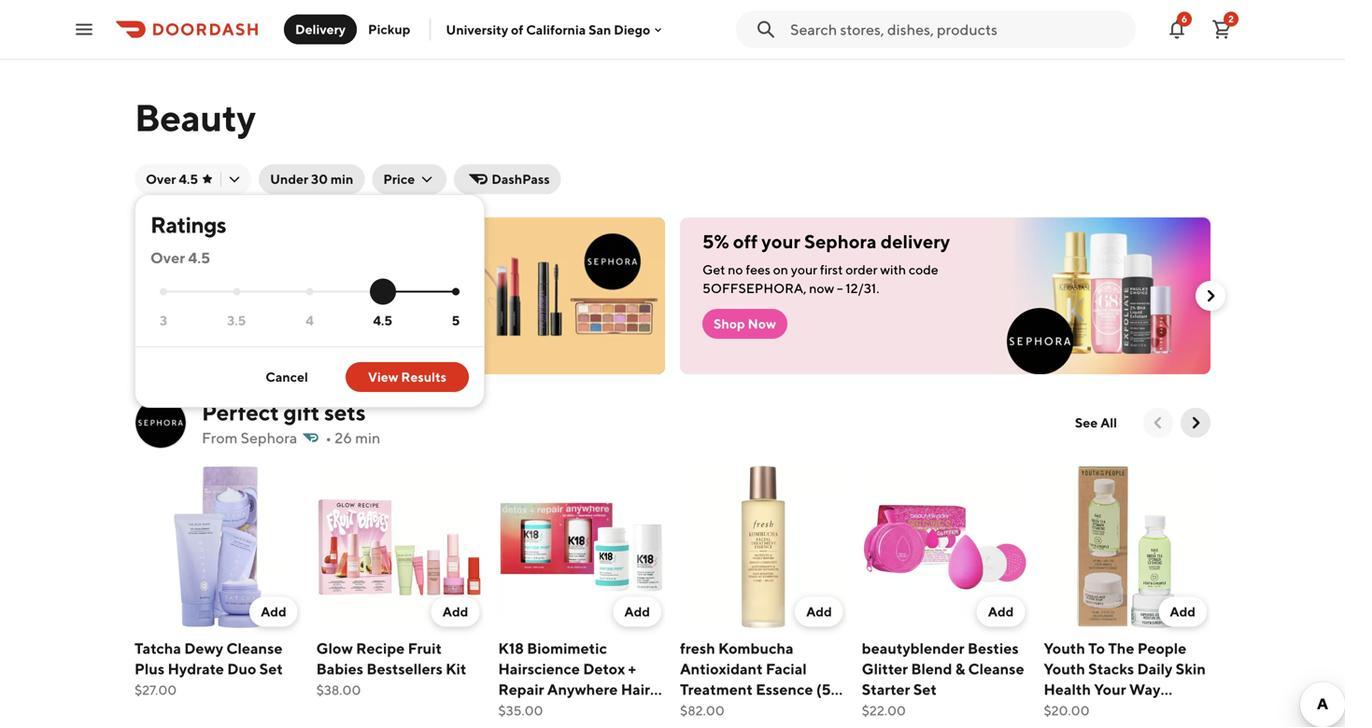 Task type: locate. For each thing, give the bounding box(es) containing it.
dashpass
[[492, 171, 550, 187]]

cleanse
[[227, 640, 283, 658], [969, 661, 1025, 679]]

0 horizontal spatial shop
[[168, 316, 200, 332]]

min inside button
[[331, 171, 354, 187]]

min right the 30
[[331, 171, 354, 187]]

of inside the holiday deals at sephora check out all of sephora's exclusive holiday deals this season!
[[237, 262, 249, 278]]

now left –
[[810, 281, 835, 296]]

holiday
[[157, 231, 224, 253], [370, 262, 416, 278]]

0 horizontal spatial set
[[259, 661, 283, 679]]

bestsellers
[[367, 661, 443, 679]]

next button of carousel image
[[1187, 414, 1205, 433]]

cancel button
[[243, 363, 331, 392]]

1 vertical spatial set
[[914, 681, 937, 699]]

sephora inside 5% off your sephora delivery get no fees on your first order with code 5offsephora, now – 12/31.
[[805, 231, 877, 253]]

from sephora
[[202, 429, 297, 447]]

–
[[837, 281, 843, 296]]

cleanse down besties
[[969, 661, 1025, 679]]

6 add from the left
[[1170, 605, 1196, 620]]

2 vertical spatial set
[[535, 702, 558, 720]]

shop
[[168, 316, 200, 332], [714, 316, 745, 332]]

set
[[259, 661, 283, 679], [914, 681, 937, 699], [535, 702, 558, 720]]

notification bell image
[[1166, 18, 1189, 41]]

set right care
[[535, 702, 558, 720]]

add up kit at bottom
[[443, 605, 468, 620]]

sephora inside the holiday deals at sephora check out all of sephora's exclusive holiday deals this season!
[[302, 231, 374, 253]]

over 4.5 inside button
[[146, 171, 198, 187]]

youth to the people youth stacks daily skin health your way cleanser & cream for pores and oilines
[[1044, 640, 1206, 728]]

from
[[202, 429, 238, 447]]

add up '+' at the left bottom
[[625, 605, 650, 620]]

0 vertical spatial over 4.5
[[146, 171, 198, 187]]

hair
[[621, 681, 650, 699]]

0 vertical spatial youth
[[1044, 640, 1086, 658]]

first
[[820, 262, 843, 278]]

1 vertical spatial youth
[[1044, 661, 1086, 679]]

4.5 up this
[[188, 249, 210, 267]]

fresh
[[680, 640, 716, 658]]

set inside beautyblender besties glitter blend & cleanse starter set $22.00
[[914, 681, 937, 699]]

shop for 5%
[[714, 316, 745, 332]]

0 horizontal spatial of
[[237, 262, 249, 278]]

sephora up first
[[805, 231, 877, 253]]

add for fresh kombucha antioxidant facial treatment essence (5 oz)
[[806, 605, 832, 620]]

of right all
[[237, 262, 249, 278]]

0 vertical spatial over
[[146, 171, 176, 187]]

tatcha dewy cleanse plus hydrate duo set image
[[135, 464, 302, 631]]

cleanse inside tatcha dewy cleanse plus hydrate duo set $27.00
[[227, 640, 283, 658]]

1 horizontal spatial shop
[[714, 316, 745, 332]]

add up besties
[[988, 605, 1014, 620]]

set right duo
[[259, 661, 283, 679]]

add up tatcha dewy cleanse plus hydrate duo set $27.00
[[261, 605, 287, 620]]

1 horizontal spatial set
[[535, 702, 558, 720]]

add for k18 biomimetic hairscience detox + repair anywhere hair care set
[[625, 605, 650, 620]]

k18 biomimetic hairscience detox + repair anywhere hair care set image
[[498, 464, 665, 631]]

0 horizontal spatial &
[[956, 661, 965, 679]]

add for glow recipe fruit babies bestsellers kit
[[443, 605, 468, 620]]

skin
[[1176, 661, 1206, 679]]

0 vertical spatial cleanse
[[227, 640, 283, 658]]

for
[[1171, 702, 1191, 720]]

(5
[[816, 681, 831, 699]]

san
[[589, 22, 611, 37]]

check
[[157, 262, 196, 278]]

antioxidant
[[680, 661, 763, 679]]

fresh kombucha antioxidant facial treatment essence (5 oz)
[[680, 640, 831, 720]]

0 vertical spatial 4.5
[[179, 171, 198, 187]]

cleanse inside beautyblender besties glitter blend & cleanse starter set $22.00
[[969, 661, 1025, 679]]

3 add from the left
[[625, 605, 650, 620]]

3.5
[[227, 313, 246, 329]]

0 horizontal spatial cleanse
[[227, 640, 283, 658]]

& up and
[[1109, 702, 1119, 720]]

detox
[[583, 661, 625, 679]]

& inside youth to the people youth stacks daily skin health your way cleanser & cream for pores and oilines
[[1109, 702, 1119, 720]]

1 shop from the left
[[168, 316, 200, 332]]

1 horizontal spatial holiday
[[370, 262, 416, 278]]

4.5 up "view"
[[373, 313, 393, 329]]

youth
[[1044, 640, 1086, 658], [1044, 661, 1086, 679]]

• 26 min
[[325, 429, 381, 447]]

5
[[452, 313, 460, 329]]

2 add from the left
[[443, 605, 468, 620]]

3.5 stars and over image
[[233, 288, 240, 296]]

price button
[[372, 164, 447, 194]]

add for beautyblender besties glitter blend & cleanse starter set
[[988, 605, 1014, 620]]

now down this
[[202, 316, 228, 332]]

health
[[1044, 681, 1091, 699]]

2 horizontal spatial sephora
[[805, 231, 877, 253]]

anywhere
[[547, 681, 618, 699]]

of left california
[[511, 22, 524, 37]]

delivery button
[[284, 14, 357, 44]]

open menu image
[[73, 18, 95, 41]]

4.5 up ratings
[[179, 171, 198, 187]]

0 horizontal spatial holiday
[[157, 231, 224, 253]]

beautyblender
[[862, 640, 965, 658]]

1 horizontal spatial &
[[1109, 702, 1119, 720]]

1 horizontal spatial sephora
[[302, 231, 374, 253]]

4
[[306, 313, 314, 329]]

0 vertical spatial &
[[956, 661, 965, 679]]

1 add from the left
[[261, 605, 287, 620]]

beautyblender besties glitter blend & cleanse starter set image
[[862, 464, 1029, 631]]

hairscience
[[498, 661, 580, 679]]

next button of carousel image
[[1202, 287, 1220, 306]]

tatcha dewy cleanse plus hydrate duo set $27.00
[[135, 640, 283, 699]]

5 stars and over image
[[452, 288, 460, 296]]

5offsephora,
[[703, 281, 807, 296]]

add up "facial"
[[806, 605, 832, 620]]

your
[[1094, 681, 1127, 699]]

0 vertical spatial now
[[810, 281, 835, 296]]

over 4.5 up deals
[[150, 249, 210, 267]]

sephora down 'perfect gift sets'
[[241, 429, 297, 447]]

3 items, open order cart image
[[1211, 18, 1233, 41]]

1 vertical spatial min
[[355, 429, 381, 447]]

shop right 3
[[168, 316, 200, 332]]

sephora up exclusive on the left top of the page
[[302, 231, 374, 253]]

2 shop from the left
[[714, 316, 745, 332]]

starter
[[862, 681, 911, 699]]

4 stars and over image
[[306, 288, 314, 296]]

all
[[221, 262, 235, 278]]

1 horizontal spatial cleanse
[[969, 661, 1025, 679]]

this
[[191, 281, 213, 296]]

shop now button
[[703, 309, 788, 339]]

your right on
[[791, 262, 818, 278]]

3 stars and over image
[[160, 288, 167, 296]]

Store search: begin typing to search for stores available on DoorDash text field
[[791, 19, 1125, 40]]

now inside 5% off your sephora delivery get no fees on your first order with code 5offsephora, now – 12/31.
[[810, 281, 835, 296]]

your up on
[[762, 231, 801, 253]]

add up people
[[1170, 605, 1196, 620]]

over 4.5 up ratings
[[146, 171, 198, 187]]

beauty
[[135, 95, 256, 140]]

hydrate
[[168, 661, 224, 679]]

0 vertical spatial set
[[259, 661, 283, 679]]

over up deals
[[150, 249, 185, 267]]

biomimetic
[[527, 640, 607, 658]]

youth up the health
[[1044, 661, 1086, 679]]

1 vertical spatial &
[[1109, 702, 1119, 720]]

fresh kombucha antioxidant facial treatment essence (5 oz) image
[[680, 464, 847, 631]]

view
[[368, 370, 399, 385]]

glow
[[316, 640, 353, 658]]

& right blend
[[956, 661, 965, 679]]

set down blend
[[914, 681, 937, 699]]

cancel
[[266, 370, 308, 385]]

results
[[401, 370, 447, 385]]

$20.00
[[1044, 704, 1090, 719]]

pickup button
[[357, 14, 422, 44]]

+
[[628, 661, 636, 679]]

min right 26
[[355, 429, 381, 447]]

$22.00
[[862, 704, 906, 719]]

under
[[270, 171, 309, 187]]

2 youth from the top
[[1044, 661, 1086, 679]]

5 add from the left
[[988, 605, 1014, 620]]

4.5
[[179, 171, 198, 187], [188, 249, 210, 267], [373, 313, 393, 329]]

holiday deals at sephora check out all of sephora's exclusive holiday deals this season!
[[157, 231, 416, 296]]

under 30 min
[[270, 171, 354, 187]]

1 vertical spatial now
[[202, 316, 228, 332]]

previous button of carousel image
[[1149, 414, 1168, 433]]

holiday right exclusive on the left top of the page
[[370, 262, 416, 278]]

0 horizontal spatial min
[[331, 171, 354, 187]]

besties
[[968, 640, 1019, 658]]

shop now
[[714, 316, 776, 332]]

1 vertical spatial holiday
[[370, 262, 416, 278]]

and
[[1087, 722, 1113, 728]]

shop left "now"
[[714, 316, 745, 332]]

pores
[[1044, 722, 1084, 728]]

4 add from the left
[[806, 605, 832, 620]]

1 horizontal spatial now
[[810, 281, 835, 296]]

of
[[511, 22, 524, 37], [237, 262, 249, 278]]

over up ratings
[[146, 171, 176, 187]]

1 vertical spatial of
[[237, 262, 249, 278]]

1 vertical spatial 4.5
[[188, 249, 210, 267]]

min
[[331, 171, 354, 187], [355, 429, 381, 447]]

2 horizontal spatial set
[[914, 681, 937, 699]]

your
[[762, 231, 801, 253], [791, 262, 818, 278]]

over
[[146, 171, 176, 187], [150, 249, 185, 267]]

cleanse up duo
[[227, 640, 283, 658]]

delivery
[[881, 231, 950, 253]]

1 vertical spatial over
[[150, 249, 185, 267]]

12/31.
[[846, 281, 880, 296]]

add for youth to the people youth stacks daily skin health your way cleanser & cream for pores and oilines
[[1170, 605, 1196, 620]]

youth left to
[[1044, 640, 1086, 658]]

1 vertical spatial cleanse
[[969, 661, 1025, 679]]

holiday up check
[[157, 231, 224, 253]]

sephora's
[[252, 262, 310, 278]]

0 horizontal spatial now
[[202, 316, 228, 332]]

glow recipe fruit babies bestsellers kit image
[[316, 464, 483, 631]]

glitter
[[862, 661, 908, 679]]

1 horizontal spatial min
[[355, 429, 381, 447]]

university of california san diego button
[[446, 22, 666, 37]]

off
[[733, 231, 758, 253]]

0 vertical spatial of
[[511, 22, 524, 37]]

0 vertical spatial min
[[331, 171, 354, 187]]

min for • 26 min
[[355, 429, 381, 447]]

pickup
[[368, 21, 411, 37]]



Task type: vqa. For each thing, say whether or not it's contained in the screenshot.


Task type: describe. For each thing, give the bounding box(es) containing it.
on
[[773, 262, 789, 278]]

get
[[703, 262, 726, 278]]

code
[[909, 262, 939, 278]]

fruit
[[408, 640, 442, 658]]

treatment
[[680, 681, 753, 699]]

see all
[[1075, 415, 1118, 431]]

set inside k18 biomimetic hairscience detox + repair anywhere hair care set
[[535, 702, 558, 720]]

2 vertical spatial 4.5
[[373, 313, 393, 329]]

view results
[[368, 370, 447, 385]]

recipe
[[356, 640, 405, 658]]

daily
[[1138, 661, 1173, 679]]

fees
[[746, 262, 771, 278]]

k18 biomimetic hairscience detox + repair anywhere hair care set
[[498, 640, 650, 720]]

0 horizontal spatial sephora
[[241, 429, 297, 447]]

sets
[[324, 399, 366, 426]]

exclusive
[[313, 262, 367, 278]]

shop for holiday
[[168, 316, 200, 332]]

with
[[881, 262, 906, 278]]

season!
[[215, 281, 260, 296]]

6
[[1182, 14, 1188, 24]]

order
[[846, 262, 878, 278]]

sephora for your
[[805, 231, 877, 253]]

essence
[[756, 681, 813, 699]]

sephora for at
[[302, 231, 374, 253]]

delivery
[[295, 21, 346, 37]]

price
[[383, 171, 415, 187]]

$27.00
[[135, 683, 177, 699]]

university of california san diego
[[446, 22, 651, 37]]

2
[[1229, 14, 1234, 24]]

people
[[1138, 640, 1187, 658]]

1 youth from the top
[[1044, 640, 1086, 658]]

1 vertical spatial your
[[791, 262, 818, 278]]

$35.00
[[498, 704, 543, 719]]

view results button
[[346, 363, 469, 392]]

2 button
[[1204, 11, 1241, 48]]

tatcha
[[135, 640, 181, 658]]

kombucha
[[719, 640, 794, 658]]

cream
[[1122, 702, 1168, 720]]

the
[[1109, 640, 1135, 658]]

4.5 inside button
[[179, 171, 198, 187]]

beautyblender besties glitter blend & cleanse starter set $22.00
[[862, 640, 1025, 719]]

over inside over 4.5 button
[[146, 171, 176, 187]]

26
[[335, 429, 352, 447]]

youth to the people youth stacks daily skin health your way cleanser & cream for pores and oiliness (2 ct) image
[[1044, 464, 1211, 631]]

california
[[526, 22, 586, 37]]

babies
[[316, 661, 364, 679]]

diego
[[614, 22, 651, 37]]

dashpass button
[[454, 164, 561, 194]]

min for under 30 min
[[331, 171, 354, 187]]

under 30 min button
[[259, 164, 365, 194]]

add for tatcha dewy cleanse plus hydrate duo set
[[261, 605, 287, 620]]

3
[[160, 313, 167, 329]]

over 4.5 button
[[135, 164, 251, 194]]

now inside button
[[202, 316, 228, 332]]

•
[[325, 429, 332, 447]]

stacks
[[1089, 661, 1135, 679]]

oz)
[[680, 702, 702, 720]]

perfect gift sets
[[202, 399, 366, 426]]

facial
[[766, 661, 807, 679]]

repair
[[498, 681, 544, 699]]

out
[[198, 262, 219, 278]]

1 horizontal spatial of
[[511, 22, 524, 37]]

shop now
[[168, 316, 228, 332]]

to
[[1089, 640, 1106, 658]]

see
[[1075, 415, 1098, 431]]

care
[[498, 702, 532, 720]]

dewy
[[184, 640, 223, 658]]

set inside tatcha dewy cleanse plus hydrate duo set $27.00
[[259, 661, 283, 679]]

$38.00
[[316, 683, 361, 699]]

5% off your sephora delivery get no fees on your first order with code 5offsephora, now – 12/31.
[[703, 231, 950, 296]]

0 vertical spatial holiday
[[157, 231, 224, 253]]

cleanser
[[1044, 702, 1106, 720]]

0 vertical spatial your
[[762, 231, 801, 253]]

perfect
[[202, 399, 279, 426]]

5%
[[703, 231, 730, 253]]

shop now button
[[157, 309, 239, 339]]

at
[[280, 231, 298, 253]]

1 vertical spatial over 4.5
[[150, 249, 210, 267]]

deals
[[228, 231, 277, 253]]

& inside beautyblender besties glitter blend & cleanse starter set $22.00
[[956, 661, 965, 679]]

glow recipe fruit babies bestsellers kit $38.00
[[316, 640, 467, 699]]

now
[[748, 316, 776, 332]]

no
[[728, 262, 743, 278]]

deals
[[157, 281, 188, 296]]



